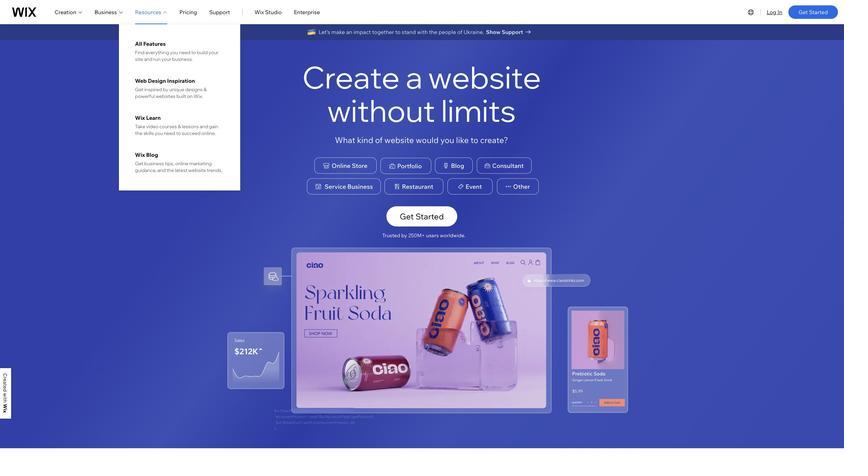 Task type: describe. For each thing, give the bounding box(es) containing it.
trusted
[[382, 233, 400, 239]]

inspiration
[[167, 78, 195, 84]]

0 vertical spatial the
[[429, 29, 437, 35]]

ukrainian flag image
[[307, 27, 316, 37]]

kind
[[357, 135, 373, 145]]

to inside all features find everything you need to build your site and run your business.
[[191, 50, 196, 56]]

need inside wix learn take video courses & lessons and gain the skills you need to succeed online.
[[164, 130, 175, 137]]

let's make an impact together to stand with the people of ukraine.
[[319, 29, 484, 35]]

video
[[146, 124, 159, 130]]

online store
[[332, 162, 368, 170]]

wix learn take video courses & lessons and gain the skills you need to succeed online.
[[135, 115, 218, 137]]

1 horizontal spatial of
[[457, 29, 462, 35]]

online store button
[[314, 158, 377, 174]]

designs
[[185, 87, 203, 93]]

0 vertical spatial support
[[209, 9, 230, 15]]

worldwide.
[[440, 233, 466, 239]]

people
[[439, 29, 456, 35]]

service business
[[325, 183, 373, 191]]

pricing link
[[179, 8, 197, 16]]

2 horizontal spatial you
[[441, 135, 454, 145]]

created with wix image
[[3, 374, 7, 414]]

without
[[328, 91, 435, 130]]

service
[[325, 183, 346, 191]]

0 horizontal spatial your
[[161, 56, 171, 62]]

wix blog get business tips, online marketing guidance, and the latest website trends.
[[135, 152, 222, 174]]

to inside wix learn take video courses & lessons and gain the skills you need to succeed online.
[[176, 130, 181, 137]]

blog inside button
[[451, 162, 464, 170]]

consultant
[[492, 162, 524, 170]]

an
[[346, 29, 352, 35]]

business.
[[172, 56, 193, 62]]

log in
[[767, 9, 783, 15]]

need inside all features find everything you need to build your site and run your business.
[[179, 50, 190, 56]]

you inside wix learn take video courses & lessons and gain the skills you need to succeed online.
[[155, 130, 163, 137]]

what
[[335, 135, 355, 145]]

latest
[[175, 168, 188, 174]]

marketing
[[189, 161, 212, 167]]

by inside web design inspiration get inspired by unique designs & powerful websites built on wix.
[[163, 87, 168, 93]]

the for wix learn
[[135, 130, 143, 137]]

show support link
[[486, 27, 537, 37]]

together
[[372, 29, 394, 35]]

run
[[153, 56, 161, 62]]

courses
[[159, 124, 177, 130]]

blog button
[[435, 158, 473, 174]]

features
[[143, 40, 166, 47]]

business
[[144, 161, 164, 167]]

restaurant button
[[384, 179, 443, 195]]

online
[[175, 161, 188, 167]]

web
[[135, 78, 147, 84]]

make
[[332, 29, 345, 35]]

users
[[426, 233, 439, 239]]

what kind of website would you like to create?
[[335, 135, 508, 145]]

web design inspiration get inspired by unique designs & powerful websites built on wix.
[[135, 78, 207, 99]]

design
[[148, 78, 166, 84]]

wix for wix learn take video courses & lessons and gain the skills you need to succeed online.
[[135, 115, 145, 121]]

create?
[[480, 135, 508, 145]]

other button
[[497, 179, 539, 195]]

portfolio button
[[380, 158, 431, 174]]

gain
[[209, 124, 218, 130]]

website inside create a website without limits
[[429, 58, 541, 97]]

portfolio
[[397, 162, 422, 170]]

succeed
[[182, 130, 201, 137]]

blog inside wix blog get business tips, online marketing guidance, and the latest website trends.
[[146, 152, 158, 158]]

websites
[[156, 93, 176, 99]]

on
[[187, 93, 193, 99]]

get inside button
[[400, 212, 414, 222]]

online.
[[202, 130, 216, 137]]

to left stand
[[395, 29, 401, 35]]

lessons
[[182, 124, 199, 130]]

log
[[767, 9, 777, 15]]

with
[[417, 29, 428, 35]]

in
[[778, 9, 783, 15]]

creation button
[[55, 8, 82, 16]]

service business button
[[307, 179, 381, 195]]

built
[[177, 93, 186, 99]]

studio
[[265, 9, 282, 15]]

get started inside 'link'
[[799, 9, 828, 15]]

resources
[[135, 9, 161, 15]]

inspired
[[144, 87, 162, 93]]

ukraine.
[[464, 29, 484, 35]]

guidance,
[[135, 168, 156, 174]]

wix for wix blog get business tips, online marketing guidance, and the latest website trends.
[[135, 152, 145, 158]]

unique
[[169, 87, 184, 93]]

wix for wix studio
[[255, 9, 264, 15]]

0 horizontal spatial of
[[375, 135, 383, 145]]



Task type: locate. For each thing, give the bounding box(es) containing it.
learn
[[146, 115, 161, 121]]

the right the 'with' on the top of page
[[429, 29, 437, 35]]

support
[[209, 9, 230, 15], [502, 29, 523, 35]]

store
[[352, 162, 368, 170]]

get started up 'trusted by 250m+ users worldwide.'
[[400, 212, 444, 222]]

and up online.
[[200, 124, 208, 130]]

to left build
[[191, 50, 196, 56]]

need
[[179, 50, 190, 56], [164, 130, 175, 137]]

0 horizontal spatial you
[[155, 130, 163, 137]]

0 vertical spatial your
[[209, 50, 218, 56]]

tips,
[[165, 161, 174, 167]]

get started right in
[[799, 9, 828, 15]]

wix blog link
[[135, 152, 224, 158]]

& inside wix learn take video courses & lessons and gain the skills you need to succeed online.
[[178, 124, 181, 130]]

business button
[[95, 8, 123, 16]]

0 horizontal spatial and
[[144, 56, 152, 62]]

the inside wix blog get business tips, online marketing guidance, and the latest website trends.
[[167, 168, 174, 174]]

restaurant
[[402, 183, 433, 191]]

get started
[[799, 9, 828, 15], [400, 212, 444, 222]]

1 horizontal spatial blog
[[451, 162, 464, 170]]

the down tips,
[[167, 168, 174, 174]]

1 vertical spatial blog
[[451, 162, 464, 170]]

consultant button
[[477, 158, 532, 174]]

0 vertical spatial &
[[204, 87, 207, 93]]

log in link
[[767, 8, 783, 16]]

your
[[209, 50, 218, 56], [161, 56, 171, 62]]

wix up guidance, in the left top of the page
[[135, 152, 145, 158]]

online
[[332, 162, 351, 170]]

0 horizontal spatial by
[[163, 87, 168, 93]]

powerful
[[135, 93, 155, 99]]

0 vertical spatial business
[[95, 9, 117, 15]]

enterprise
[[294, 9, 320, 15]]

enterprise link
[[294, 8, 320, 16]]

take
[[135, 124, 145, 130]]

show
[[486, 29, 501, 35]]

1 horizontal spatial the
[[167, 168, 174, 174]]

your right build
[[209, 50, 218, 56]]

get up powerful on the top left
[[135, 87, 143, 93]]

of right kind
[[375, 135, 383, 145]]

1 vertical spatial the
[[135, 130, 143, 137]]

0 horizontal spatial the
[[135, 130, 143, 137]]

find
[[135, 50, 145, 56]]

create
[[302, 58, 400, 97]]

support right pricing
[[209, 9, 230, 15]]

1 vertical spatial started
[[416, 212, 444, 222]]

by left 250m+
[[401, 233, 407, 239]]

get inside 'link'
[[799, 9, 808, 15]]

website inside wix blog get business tips, online marketing guidance, and the latest website trends.
[[188, 168, 206, 174]]

wix.
[[194, 93, 203, 99]]

1 vertical spatial need
[[164, 130, 175, 137]]

1 vertical spatial by
[[401, 233, 407, 239]]

started inside button
[[416, 212, 444, 222]]

and inside all features find everything you need to build your site and run your business.
[[144, 56, 152, 62]]

started inside 'link'
[[809, 9, 828, 15]]

need down the courses
[[164, 130, 175, 137]]

0 vertical spatial wix
[[255, 9, 264, 15]]

wix studio
[[255, 9, 282, 15]]

all features find everything you need to build your site and run your business.
[[135, 40, 218, 62]]

language selector, english selected image
[[747, 8, 755, 16]]

event
[[466, 183, 482, 191]]

0 vertical spatial website
[[429, 58, 541, 97]]

by up 'websites'
[[163, 87, 168, 93]]

let's
[[319, 29, 330, 35]]

0 horizontal spatial website
[[188, 168, 206, 174]]

1 vertical spatial wix
[[135, 115, 145, 121]]

the
[[429, 29, 437, 35], [135, 130, 143, 137], [167, 168, 174, 174]]

get started button
[[386, 207, 457, 227]]

& right designs
[[204, 87, 207, 93]]

business inside button
[[348, 183, 373, 191]]

a
[[406, 58, 423, 97]]

site
[[135, 56, 143, 62]]

business inside popup button
[[95, 9, 117, 15]]

2 vertical spatial the
[[167, 168, 174, 174]]

1 vertical spatial support
[[502, 29, 523, 35]]

and inside wix learn take video courses & lessons and gain the skills you need to succeed online.
[[200, 124, 208, 130]]

2 horizontal spatial the
[[429, 29, 437, 35]]

1 vertical spatial &
[[178, 124, 181, 130]]

0 vertical spatial need
[[179, 50, 190, 56]]

2 horizontal spatial and
[[200, 124, 208, 130]]

2 vertical spatial wix
[[135, 152, 145, 158]]

get started inside button
[[400, 212, 444, 222]]

show support
[[486, 29, 523, 35]]

1 horizontal spatial business
[[348, 183, 373, 191]]

get started link
[[789, 5, 838, 19]]

0 horizontal spatial blog
[[146, 152, 158, 158]]

build
[[197, 50, 208, 56]]

web design inspiration link
[[135, 78, 224, 84]]

1 vertical spatial business
[[348, 183, 373, 191]]

to
[[395, 29, 401, 35], [191, 50, 196, 56], [176, 130, 181, 137], [471, 135, 479, 145]]

and inside wix blog get business tips, online marketing guidance, and the latest website trends.
[[157, 168, 166, 174]]

event button
[[447, 179, 493, 195]]

wix inside wix blog get business tips, online marketing guidance, and the latest website trends.
[[135, 152, 145, 158]]

1 horizontal spatial and
[[157, 168, 166, 174]]

impact
[[354, 29, 371, 35]]

by
[[163, 87, 168, 93], [401, 233, 407, 239]]

you
[[170, 50, 178, 56], [155, 130, 163, 137], [441, 135, 454, 145]]

you left the like
[[441, 135, 454, 145]]

&
[[204, 87, 207, 93], [178, 124, 181, 130]]

250m+
[[408, 233, 425, 239]]

0 horizontal spatial &
[[178, 124, 181, 130]]

wix left studio
[[255, 9, 264, 15]]

and left run
[[144, 56, 152, 62]]

2 vertical spatial website
[[188, 168, 206, 174]]

create a website without limits
[[302, 58, 541, 130]]

0 horizontal spatial started
[[416, 212, 444, 222]]

1 horizontal spatial support
[[502, 29, 523, 35]]

0 vertical spatial started
[[809, 9, 828, 15]]

0 vertical spatial blog
[[146, 152, 158, 158]]

get up guidance, in the left top of the page
[[135, 161, 143, 167]]

you down video
[[155, 130, 163, 137]]

an ecommerce site for a soda company with a sales graph and mobile checkout image
[[296, 253, 546, 409]]

support link
[[209, 8, 230, 16]]

1 horizontal spatial &
[[204, 87, 207, 93]]

wix inside wix learn take video courses & lessons and gain the skills you need to succeed online.
[[135, 115, 145, 121]]

0 horizontal spatial business
[[95, 9, 117, 15]]

0 vertical spatial get started
[[799, 9, 828, 15]]

blog up event button
[[451, 162, 464, 170]]

get up 250m+
[[400, 212, 414, 222]]

skills
[[143, 130, 154, 137]]

to down the courses
[[176, 130, 181, 137]]

2 horizontal spatial website
[[429, 58, 541, 97]]

get inside wix blog get business tips, online marketing guidance, and the latest website trends.
[[135, 161, 143, 167]]

resources button
[[135, 8, 167, 16]]

1 horizontal spatial get started
[[799, 9, 828, 15]]

resources group
[[119, 24, 240, 191]]

1 horizontal spatial need
[[179, 50, 190, 56]]

pricing
[[179, 9, 197, 15]]

everything
[[146, 50, 169, 56]]

wix studio link
[[255, 8, 282, 16]]

to right the like
[[471, 135, 479, 145]]

get inside web design inspiration get inspired by unique designs & powerful websites built on wix.
[[135, 87, 143, 93]]

& inside web design inspiration get inspired by unique designs & powerful websites built on wix.
[[204, 87, 207, 93]]

and
[[144, 56, 152, 62], [200, 124, 208, 130], [157, 168, 166, 174]]

trusted by 250m+ users worldwide.
[[382, 233, 466, 239]]

1 horizontal spatial you
[[170, 50, 178, 56]]

0 horizontal spatial support
[[209, 9, 230, 15]]

other
[[513, 183, 530, 191]]

1 horizontal spatial your
[[209, 50, 218, 56]]

creation
[[55, 9, 76, 15]]

wix
[[255, 9, 264, 15], [135, 115, 145, 121], [135, 152, 145, 158]]

blog
[[146, 152, 158, 158], [451, 162, 464, 170]]

business
[[95, 9, 117, 15], [348, 183, 373, 191]]

1 horizontal spatial website
[[385, 135, 414, 145]]

2 vertical spatial and
[[157, 168, 166, 174]]

1 vertical spatial and
[[200, 124, 208, 130]]

blog up business
[[146, 152, 158, 158]]

you down all features link
[[170, 50, 178, 56]]

1 vertical spatial get started
[[400, 212, 444, 222]]

0 horizontal spatial get started
[[400, 212, 444, 222]]

all features link
[[135, 40, 224, 47]]

the for wix blog
[[167, 168, 174, 174]]

the inside wix learn take video courses & lessons and gain the skills you need to succeed online.
[[135, 130, 143, 137]]

would
[[416, 135, 439, 145]]

trends.
[[207, 168, 222, 174]]

glass ns.png image
[[523, 275, 590, 287]]

of right people
[[457, 29, 462, 35]]

wix up take
[[135, 115, 145, 121]]

website
[[429, 58, 541, 97], [385, 135, 414, 145], [188, 168, 206, 174]]

& down wix learn link
[[178, 124, 181, 130]]

need up "business."
[[179, 50, 190, 56]]

like
[[456, 135, 469, 145]]

1 vertical spatial website
[[385, 135, 414, 145]]

limits
[[441, 91, 516, 130]]

1 vertical spatial of
[[375, 135, 383, 145]]

0 vertical spatial and
[[144, 56, 152, 62]]

support right show
[[502, 29, 523, 35]]

the down take
[[135, 130, 143, 137]]

of
[[457, 29, 462, 35], [375, 135, 383, 145]]

0 horizontal spatial need
[[164, 130, 175, 137]]

and down business
[[157, 168, 166, 174]]

get right in
[[799, 9, 808, 15]]

1 horizontal spatial by
[[401, 233, 407, 239]]

1 horizontal spatial started
[[809, 9, 828, 15]]

1 vertical spatial your
[[161, 56, 171, 62]]

you inside all features find everything you need to build your site and run your business.
[[170, 50, 178, 56]]

0 vertical spatial of
[[457, 29, 462, 35]]

wix learn link
[[135, 115, 224, 121]]

your right run
[[161, 56, 171, 62]]

all
[[135, 40, 142, 47]]

0 vertical spatial by
[[163, 87, 168, 93]]



Task type: vqa. For each thing, say whether or not it's contained in the screenshot.
Tourism
no



